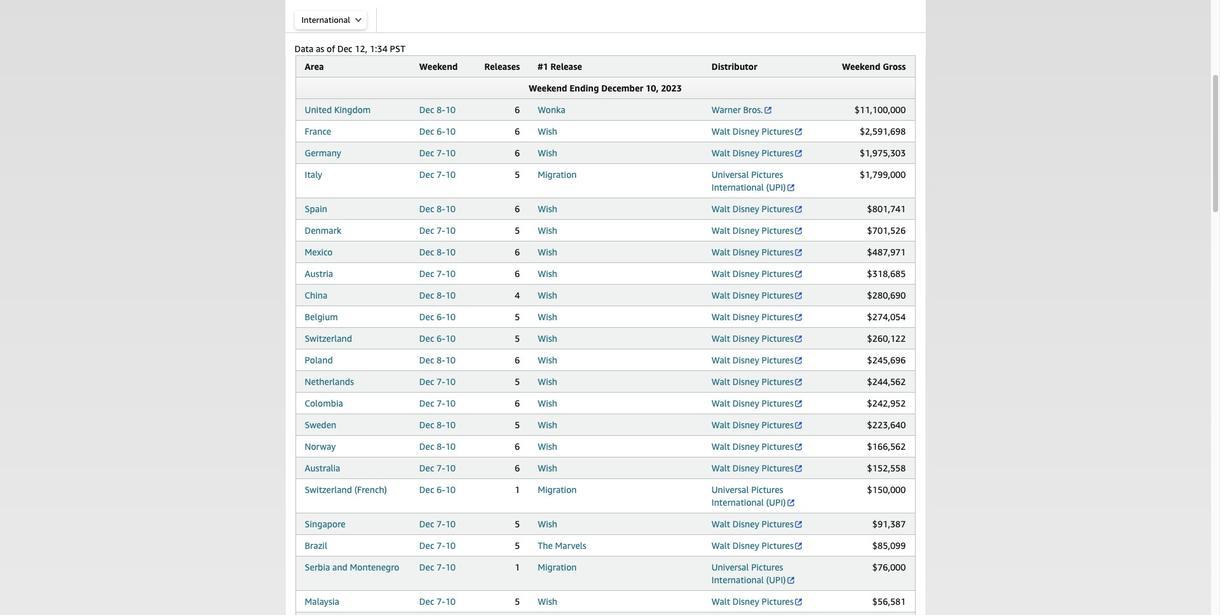 Task type: vqa. For each thing, say whether or not it's contained in the screenshot.
Book in the Remake              Horror Book Adaptation Alien Invasion Disaster
no



Task type: describe. For each thing, give the bounding box(es) containing it.
dec 7-10 for malaysia
[[420, 596, 456, 607]]

dec 8-10 link for norway
[[420, 441, 456, 452]]

$487,971
[[868, 247, 906, 258]]

walt disney pictures for $166,562
[[712, 441, 794, 452]]

4
[[515, 290, 520, 301]]

5 for denmark
[[515, 225, 520, 236]]

7- for netherlands
[[437, 376, 446, 387]]

$274,054
[[868, 312, 906, 322]]

area
[[305, 61, 324, 72]]

malaysia
[[305, 596, 339, 607]]

austria link
[[305, 268, 333, 279]]

brazil
[[305, 540, 327, 551]]

dec 6-10 for france
[[420, 126, 456, 137]]

italy
[[305, 169, 323, 180]]

2023
[[661, 83, 682, 93]]

disney for $91,387
[[733, 519, 760, 530]]

dec for china
[[420, 290, 435, 301]]

1:34
[[370, 43, 388, 54]]

7- for germany
[[437, 148, 446, 158]]

#1
[[538, 61, 548, 72]]

norway link
[[305, 441, 336, 452]]

singapore
[[305, 519, 346, 530]]

serbia
[[305, 562, 330, 573]]

$91,387
[[873, 519, 906, 530]]

dec 8-10 for spain
[[420, 203, 456, 214]]

5 for malaysia
[[515, 596, 520, 607]]

migration for serbia and montenegro
[[538, 562, 577, 573]]

norway
[[305, 441, 336, 452]]

belgium
[[305, 312, 338, 322]]

walt disney pictures link for $318,685
[[712, 268, 804, 279]]

weekend gross
[[842, 61, 906, 72]]

montenegro
[[350, 562, 400, 573]]

8- for spain
[[437, 203, 446, 214]]

$166,562
[[868, 441, 906, 452]]

spain
[[305, 203, 327, 214]]

singapore link
[[305, 519, 346, 530]]

dropdown image
[[355, 17, 362, 22]]

10 for serbia and montenegro
[[446, 562, 456, 573]]

walt disney pictures for $801,741
[[712, 203, 794, 214]]

dec 8-10 link for poland
[[420, 355, 456, 366]]

10 for australia
[[446, 463, 456, 474]]

10 for netherlands
[[446, 376, 456, 387]]

universal pictures international (upi) for $1,799,000
[[712, 169, 786, 193]]

$260,122
[[868, 333, 906, 344]]

6- for france
[[437, 126, 446, 137]]

wish link for belgium
[[538, 312, 558, 322]]

bros.
[[744, 104, 764, 115]]

dec for norway
[[420, 441, 435, 452]]

disney for $1,975,303
[[733, 148, 760, 158]]

united kingdom link
[[305, 104, 371, 115]]

germany
[[305, 148, 341, 158]]

australia link
[[305, 463, 340, 474]]

6- for switzerland (french)
[[437, 485, 446, 495]]

10 for sweden
[[446, 420, 456, 430]]

dec for italy
[[420, 169, 435, 180]]

walt for $2,591,698
[[712, 126, 731, 137]]

walt disney pictures for $487,971
[[712, 247, 794, 258]]

5 for switzerland
[[515, 333, 520, 344]]

pictures for $152,558
[[762, 463, 794, 474]]

walt disney pictures for $701,526
[[712, 225, 794, 236]]

$244,562
[[868, 376, 906, 387]]

dec 7-10 link for austria
[[420, 268, 456, 279]]

walt disney pictures for $274,054
[[712, 312, 794, 322]]

7- for serbia and montenegro
[[437, 562, 446, 573]]

migration for switzerland (french)
[[538, 485, 577, 495]]

releases
[[485, 61, 520, 72]]

universal for $150,000
[[712, 485, 749, 495]]

pictures for $91,387
[[762, 519, 794, 530]]

weekend for weekend ending december 10, 2023
[[529, 83, 568, 93]]

international for italy
[[712, 182, 764, 193]]

netherlands
[[305, 376, 354, 387]]

france
[[305, 126, 331, 137]]

walt disney pictures for $1,975,303
[[712, 148, 794, 158]]

$280,690
[[868, 290, 906, 301]]

$1,799,000
[[860, 169, 906, 180]]

wish for china
[[538, 290, 558, 301]]

pst
[[390, 43, 406, 54]]

wish link for norway
[[538, 441, 558, 452]]

wish for poland
[[538, 355, 558, 366]]

wonka link
[[538, 104, 566, 115]]

mexico link
[[305, 247, 333, 258]]

dec 7-10 link for italy
[[420, 169, 456, 180]]

united kingdom
[[305, 104, 371, 115]]

wonka
[[538, 104, 566, 115]]

disney for $56,581
[[733, 596, 760, 607]]

$1,975,303
[[860, 148, 906, 158]]

pictures for $280,690
[[762, 290, 794, 301]]

$701,526
[[868, 225, 906, 236]]

serbia and montenegro link
[[305, 562, 400, 573]]

$2,591,698
[[860, 126, 906, 137]]

data
[[295, 43, 314, 54]]

universal for $76,000
[[712, 562, 749, 573]]

walt for $318,685
[[712, 268, 731, 279]]

dec 7-10 link for brazil
[[420, 540, 456, 551]]

$150,000
[[868, 485, 906, 495]]

walt for $274,054
[[712, 312, 731, 322]]

$76,000
[[873, 562, 906, 573]]

wish link for china
[[538, 290, 558, 301]]

colombia
[[305, 398, 343, 409]]

$223,640
[[868, 420, 906, 430]]

serbia and montenegro
[[305, 562, 400, 573]]

wish link for malaysia
[[538, 596, 558, 607]]

walt disney pictures for $152,558
[[712, 463, 794, 474]]

switzerland link
[[305, 333, 352, 344]]

dec for poland
[[420, 355, 435, 366]]

8- for mexico
[[437, 247, 446, 258]]

walt for $1,975,303
[[712, 148, 731, 158]]

poland
[[305, 355, 333, 366]]

warner bros.
[[712, 104, 764, 115]]

walt disney pictures for $245,696
[[712, 355, 794, 366]]

$245,696
[[868, 355, 906, 366]]

walt disney pictures for $223,640
[[712, 420, 794, 430]]

pictures for $318,685
[[762, 268, 794, 279]]

disney for $260,122
[[733, 333, 760, 344]]

wish for spain
[[538, 203, 558, 214]]

dec 8-10 link for china
[[420, 290, 456, 301]]

sweden link
[[305, 420, 337, 430]]

sweden
[[305, 420, 337, 430]]

italy link
[[305, 169, 323, 180]]

6 for united kingdom
[[515, 104, 520, 115]]

$242,952
[[868, 398, 906, 409]]

disney for $2,591,698
[[733, 126, 760, 137]]

6 for austria
[[515, 268, 520, 279]]

10 for malaysia
[[446, 596, 456, 607]]

pictures for $242,952
[[762, 398, 794, 409]]

marvels
[[555, 540, 587, 551]]

disney for $274,054
[[733, 312, 760, 322]]

release
[[551, 61, 582, 72]]

dec for brazil
[[420, 540, 435, 551]]

netherlands link
[[305, 376, 354, 387]]

5 for belgium
[[515, 312, 520, 322]]

$801,741
[[868, 203, 906, 214]]

of
[[327, 43, 335, 54]]

walt for $487,971
[[712, 247, 731, 258]]

#1 release
[[538, 61, 582, 72]]

walt disney pictures link for $91,387
[[712, 519, 804, 530]]

dec 6-10 for belgium
[[420, 312, 456, 322]]

and
[[333, 562, 348, 573]]

pictures for $701,526
[[762, 225, 794, 236]]

universal pictures international (upi) link for $1,799,000
[[712, 169, 796, 193]]

disney for $152,558
[[733, 463, 760, 474]]

10 for denmark
[[446, 225, 456, 236]]

denmark link
[[305, 225, 342, 236]]

wish for denmark
[[538, 225, 558, 236]]

disney for $701,526
[[733, 225, 760, 236]]

dec for serbia and montenegro
[[420, 562, 435, 573]]

december
[[602, 83, 644, 93]]

mexico
[[305, 247, 333, 258]]

belgium link
[[305, 312, 338, 322]]

dec 7-10 for brazil
[[420, 540, 456, 551]]



Task type: locate. For each thing, give the bounding box(es) containing it.
12 walt disney pictures link from the top
[[712, 398, 804, 409]]

5 walt disney pictures from the top
[[712, 247, 794, 258]]

wish link for netherlands
[[538, 376, 558, 387]]

(upi) for $76,000
[[767, 575, 786, 586]]

6-
[[437, 126, 446, 137], [437, 312, 446, 322], [437, 333, 446, 344], [437, 485, 446, 495]]

10 walt disney pictures link from the top
[[712, 355, 804, 366]]

the marvels
[[538, 540, 587, 551]]

7 dec 7-10 from the top
[[420, 463, 456, 474]]

4 5 from the top
[[515, 333, 520, 344]]

8- for china
[[437, 290, 446, 301]]

warner
[[712, 104, 741, 115]]

1 vertical spatial (upi)
[[767, 497, 786, 508]]

the
[[538, 540, 553, 551]]

8 7- from the top
[[437, 519, 446, 530]]

10 6 from the top
[[515, 463, 520, 474]]

1 vertical spatial switzerland
[[305, 485, 352, 495]]

disney
[[733, 126, 760, 137], [733, 148, 760, 158], [733, 203, 760, 214], [733, 225, 760, 236], [733, 247, 760, 258], [733, 268, 760, 279], [733, 290, 760, 301], [733, 312, 760, 322], [733, 333, 760, 344], [733, 355, 760, 366], [733, 376, 760, 387], [733, 398, 760, 409], [733, 420, 760, 430], [733, 441, 760, 452], [733, 463, 760, 474], [733, 519, 760, 530], [733, 540, 760, 551], [733, 596, 760, 607]]

10
[[446, 104, 456, 115], [446, 126, 456, 137], [446, 148, 456, 158], [446, 169, 456, 180], [446, 203, 456, 214], [446, 225, 456, 236], [446, 247, 456, 258], [446, 268, 456, 279], [446, 290, 456, 301], [446, 312, 456, 322], [446, 333, 456, 344], [446, 355, 456, 366], [446, 376, 456, 387], [446, 398, 456, 409], [446, 420, 456, 430], [446, 441, 456, 452], [446, 463, 456, 474], [446, 485, 456, 495], [446, 519, 456, 530], [446, 540, 456, 551], [446, 562, 456, 573], [446, 596, 456, 607]]

8- for poland
[[437, 355, 446, 366]]

dec
[[338, 43, 353, 54], [420, 104, 435, 115], [420, 126, 435, 137], [420, 148, 435, 158], [420, 169, 435, 180], [420, 203, 435, 214], [420, 225, 435, 236], [420, 247, 435, 258], [420, 268, 435, 279], [420, 290, 435, 301], [420, 312, 435, 322], [420, 333, 435, 344], [420, 355, 435, 366], [420, 376, 435, 387], [420, 398, 435, 409], [420, 420, 435, 430], [420, 441, 435, 452], [420, 463, 435, 474], [420, 485, 435, 495], [420, 519, 435, 530], [420, 540, 435, 551], [420, 562, 435, 573], [420, 596, 435, 607]]

wish link for colombia
[[538, 398, 558, 409]]

dec 7-10 link for colombia
[[420, 398, 456, 409]]

1 walt disney pictures link from the top
[[712, 126, 804, 137]]

10 10 from the top
[[446, 312, 456, 322]]

8 dec 7-10 link from the top
[[420, 519, 456, 530]]

3 universal from the top
[[712, 562, 749, 573]]

$11,100,000
[[855, 104, 906, 115]]

2 switzerland from the top
[[305, 485, 352, 495]]

15 walt disney pictures from the top
[[712, 463, 794, 474]]

4 8- from the top
[[437, 290, 446, 301]]

0 vertical spatial universal pictures international (upi)
[[712, 169, 786, 193]]

1 vertical spatial universal pictures international (upi)
[[712, 485, 786, 508]]

5
[[515, 169, 520, 180], [515, 225, 520, 236], [515, 312, 520, 322], [515, 333, 520, 344], [515, 376, 520, 387], [515, 420, 520, 430], [515, 519, 520, 530], [515, 540, 520, 551], [515, 596, 520, 607]]

universal pictures international (upi)
[[712, 169, 786, 193], [712, 485, 786, 508], [712, 562, 786, 586]]

dec 6-10 link for switzerland (french)
[[420, 485, 456, 495]]

10 for switzerland
[[446, 333, 456, 344]]

0 vertical spatial universal pictures international (upi) link
[[712, 169, 796, 193]]

8 walt disney pictures link from the top
[[712, 312, 804, 322]]

china link
[[305, 290, 328, 301]]

international
[[302, 15, 350, 25], [712, 182, 764, 193], [712, 497, 764, 508], [712, 575, 764, 586]]

4 10 from the top
[[446, 169, 456, 180]]

walt disney pictures link for $487,971
[[712, 247, 804, 258]]

malaysia link
[[305, 596, 339, 607]]

dec 7-10
[[420, 148, 456, 158], [420, 169, 456, 180], [420, 225, 456, 236], [420, 268, 456, 279], [420, 376, 456, 387], [420, 398, 456, 409], [420, 463, 456, 474], [420, 519, 456, 530], [420, 540, 456, 551], [420, 562, 456, 573], [420, 596, 456, 607]]

1 dec 8-10 link from the top
[[420, 104, 456, 115]]

walt disney pictures for $2,591,698
[[712, 126, 794, 137]]

walt disney pictures for $318,685
[[712, 268, 794, 279]]

france link
[[305, 126, 331, 137]]

1 wish from the top
[[538, 126, 558, 137]]

1 8- from the top
[[437, 104, 446, 115]]

10 dec 7-10 link from the top
[[420, 562, 456, 573]]

18 walt from the top
[[712, 596, 731, 607]]

pictures for $166,562
[[762, 441, 794, 452]]

2 vertical spatial (upi)
[[767, 575, 786, 586]]

3 dec 8-10 link from the top
[[420, 247, 456, 258]]

denmark
[[305, 225, 342, 236]]

1 dec 6-10 link from the top
[[420, 126, 456, 137]]

weekend for weekend gross
[[842, 61, 881, 72]]

walt disney pictures link for $166,562
[[712, 441, 804, 452]]

switzerland (french)
[[305, 485, 387, 495]]

6 wish link from the top
[[538, 268, 558, 279]]

wish for netherlands
[[538, 376, 558, 387]]

walt disney pictures link for $801,741
[[712, 203, 804, 214]]

switzerland down belgium
[[305, 333, 352, 344]]

6 7- from the top
[[437, 398, 446, 409]]

disney for $223,640
[[733, 420, 760, 430]]

1 6- from the top
[[437, 126, 446, 137]]

5 8- from the top
[[437, 355, 446, 366]]

4 7- from the top
[[437, 268, 446, 279]]

0 vertical spatial 1
[[515, 485, 520, 495]]

1 vertical spatial universal pictures international (upi) link
[[712, 485, 796, 508]]

12 wish from the top
[[538, 398, 558, 409]]

9 5 from the top
[[515, 596, 520, 607]]

0 vertical spatial migration
[[538, 169, 577, 180]]

weekend ending december 10, 2023
[[529, 83, 682, 93]]

3 wish link from the top
[[538, 203, 558, 214]]

walt for $701,526
[[712, 225, 731, 236]]

6 for norway
[[515, 441, 520, 452]]

10 walt disney pictures from the top
[[712, 355, 794, 366]]

7 walt disney pictures link from the top
[[712, 290, 804, 301]]

5 6 from the top
[[515, 247, 520, 258]]

6
[[515, 104, 520, 115], [515, 126, 520, 137], [515, 148, 520, 158], [515, 203, 520, 214], [515, 247, 520, 258], [515, 268, 520, 279], [515, 355, 520, 366], [515, 398, 520, 409], [515, 441, 520, 452], [515, 463, 520, 474]]

united
[[305, 104, 332, 115]]

migration for italy
[[538, 169, 577, 180]]

8 walt from the top
[[712, 312, 731, 322]]

walt for $223,640
[[712, 420, 731, 430]]

8- for norway
[[437, 441, 446, 452]]

5 dec 7-10 link from the top
[[420, 376, 456, 387]]

2 vertical spatial universal
[[712, 562, 749, 573]]

10,
[[646, 83, 659, 93]]

disney for $244,562
[[733, 376, 760, 387]]

10 walt from the top
[[712, 355, 731, 366]]

4 dec 6-10 from the top
[[420, 485, 456, 495]]

7- for denmark
[[437, 225, 446, 236]]

dec 6-10 link for switzerland
[[420, 333, 456, 344]]

7 disney from the top
[[733, 290, 760, 301]]

austria
[[305, 268, 333, 279]]

dec 6-10 link
[[420, 126, 456, 137], [420, 312, 456, 322], [420, 333, 456, 344], [420, 485, 456, 495]]

2 dec 7-10 link from the top
[[420, 169, 456, 180]]

2 universal pictures international (upi) link from the top
[[712, 485, 796, 508]]

walt for $801,741
[[712, 203, 731, 214]]

2 vertical spatial migration
[[538, 562, 577, 573]]

dec 6-10 for switzerland (french)
[[420, 485, 456, 495]]

dec 6-10
[[420, 126, 456, 137], [420, 312, 456, 322], [420, 333, 456, 344], [420, 485, 456, 495]]

dec 7-10 for singapore
[[420, 519, 456, 530]]

pictures for $487,971
[[762, 247, 794, 258]]

17 walt from the top
[[712, 540, 731, 551]]

17 wish from the top
[[538, 596, 558, 607]]

16 walt from the top
[[712, 519, 731, 530]]

6 8- from the top
[[437, 420, 446, 430]]

walt disney pictures link for $280,690
[[712, 290, 804, 301]]

dec for switzerland
[[420, 333, 435, 344]]

spain link
[[305, 203, 327, 214]]

brazil link
[[305, 540, 327, 551]]

15 10 from the top
[[446, 420, 456, 430]]

2 vertical spatial universal pictures international (upi) link
[[712, 562, 796, 586]]

20 10 from the top
[[446, 540, 456, 551]]

1 dec 6-10 from the top
[[420, 126, 456, 137]]

3 8- from the top
[[437, 247, 446, 258]]

$318,685
[[868, 268, 906, 279]]

12 walt from the top
[[712, 398, 731, 409]]

5 walt from the top
[[712, 247, 731, 258]]

wish for norway
[[538, 441, 558, 452]]

6 dec 7-10 from the top
[[420, 398, 456, 409]]

dec for australia
[[420, 463, 435, 474]]

3 dec 6-10 link from the top
[[420, 333, 456, 344]]

11 wish from the top
[[538, 376, 558, 387]]

1 vertical spatial migration link
[[538, 485, 577, 495]]

4 disney from the top
[[733, 225, 760, 236]]

15 wish from the top
[[538, 463, 558, 474]]

poland link
[[305, 355, 333, 366]]

0 vertical spatial migration link
[[538, 169, 577, 180]]

(french)
[[355, 485, 387, 495]]

11 10 from the top
[[446, 333, 456, 344]]

2 6- from the top
[[437, 312, 446, 322]]

walt disney pictures link
[[712, 126, 804, 137], [712, 148, 804, 158], [712, 203, 804, 214], [712, 225, 804, 236], [712, 247, 804, 258], [712, 268, 804, 279], [712, 290, 804, 301], [712, 312, 804, 322], [712, 333, 804, 344], [712, 355, 804, 366], [712, 376, 804, 387], [712, 398, 804, 409], [712, 420, 804, 430], [712, 441, 804, 452], [712, 463, 804, 474], [712, 519, 804, 530], [712, 540, 804, 551], [712, 596, 804, 607]]

14 10 from the top
[[446, 398, 456, 409]]

dec 6-10 link for belgium
[[420, 312, 456, 322]]

ending
[[570, 83, 599, 93]]

walt disney pictures for $56,581
[[712, 596, 794, 607]]

14 wish from the top
[[538, 441, 558, 452]]

5 7- from the top
[[437, 376, 446, 387]]

0 horizontal spatial weekend
[[420, 61, 458, 72]]

gross
[[883, 61, 906, 72]]

6 dec 7-10 link from the top
[[420, 398, 456, 409]]

14 walt disney pictures link from the top
[[712, 441, 804, 452]]

kingdom
[[334, 104, 371, 115]]

1 wish link from the top
[[538, 126, 558, 137]]

2 wish link from the top
[[538, 148, 558, 158]]

6 for germany
[[515, 148, 520, 158]]

6 for spain
[[515, 203, 520, 214]]

18 10 from the top
[[446, 485, 456, 495]]

distributor
[[712, 61, 758, 72]]

1 for dec 7-10
[[515, 562, 520, 573]]

16 wish from the top
[[538, 519, 558, 530]]

walt disney pictures for $85,099
[[712, 540, 794, 551]]

2 walt from the top
[[712, 148, 731, 158]]

1
[[515, 485, 520, 495], [515, 562, 520, 573]]

dec for denmark
[[420, 225, 435, 236]]

1 vertical spatial migration
[[538, 485, 577, 495]]

0 vertical spatial switzerland
[[305, 333, 352, 344]]

4 6 from the top
[[515, 203, 520, 214]]

2 vertical spatial universal pictures international (upi)
[[712, 562, 786, 586]]

10 for united kingdom
[[446, 104, 456, 115]]

dec 8-10 for china
[[420, 290, 456, 301]]

7- for singapore
[[437, 519, 446, 530]]

6 for france
[[515, 126, 520, 137]]

weekend for weekend
[[420, 61, 458, 72]]

dec 8-10 for norway
[[420, 441, 456, 452]]

12,
[[355, 43, 368, 54]]

dec 7-10 link
[[420, 148, 456, 158], [420, 169, 456, 180], [420, 225, 456, 236], [420, 268, 456, 279], [420, 376, 456, 387], [420, 398, 456, 409], [420, 463, 456, 474], [420, 519, 456, 530], [420, 540, 456, 551], [420, 562, 456, 573], [420, 596, 456, 607]]

walt disney pictures for $91,387
[[712, 519, 794, 530]]

the marvels link
[[538, 540, 587, 551]]

universal pictures international (upi) link for $76,000
[[712, 562, 796, 586]]

dec 7-10 for netherlands
[[420, 376, 456, 387]]

disney for $318,685
[[733, 268, 760, 279]]

18 walt disney pictures link from the top
[[712, 596, 804, 607]]

universal for $1,799,000
[[712, 169, 749, 180]]

2 walt disney pictures link from the top
[[712, 148, 804, 158]]

wish link for denmark
[[538, 225, 558, 236]]

1 horizontal spatial weekend
[[529, 83, 568, 93]]

as
[[316, 43, 325, 54]]

(upi)
[[767, 182, 786, 193], [767, 497, 786, 508], [767, 575, 786, 586]]

dec 6-10 for switzerland
[[420, 333, 456, 344]]

1 vertical spatial universal
[[712, 485, 749, 495]]

3 7- from the top
[[437, 225, 446, 236]]

13 walt disney pictures from the top
[[712, 420, 794, 430]]

5 for netherlands
[[515, 376, 520, 387]]

3 migration link from the top
[[538, 562, 577, 573]]

pictures for $274,054
[[762, 312, 794, 322]]

1 migration from the top
[[538, 169, 577, 180]]

9 walt disney pictures from the top
[[712, 333, 794, 344]]

6 disney from the top
[[733, 268, 760, 279]]

dec for netherlands
[[420, 376, 435, 387]]

0 vertical spatial (upi)
[[767, 182, 786, 193]]

walt disney pictures
[[712, 126, 794, 137], [712, 148, 794, 158], [712, 203, 794, 214], [712, 225, 794, 236], [712, 247, 794, 258], [712, 268, 794, 279], [712, 290, 794, 301], [712, 312, 794, 322], [712, 333, 794, 344], [712, 355, 794, 366], [712, 376, 794, 387], [712, 398, 794, 409], [712, 420, 794, 430], [712, 441, 794, 452], [712, 463, 794, 474], [712, 519, 794, 530], [712, 540, 794, 551], [712, 596, 794, 607]]

dec for switzerland (french)
[[420, 485, 435, 495]]

switzerland
[[305, 333, 352, 344], [305, 485, 352, 495]]

disney for $245,696
[[733, 355, 760, 366]]

8 wish link from the top
[[538, 312, 558, 322]]

universal pictures international (upi) for $76,000
[[712, 562, 786, 586]]

1 7- from the top
[[437, 148, 446, 158]]

wish for australia
[[538, 463, 558, 474]]

10 for brazil
[[446, 540, 456, 551]]

5 dec 8-10 from the top
[[420, 355, 456, 366]]

1 universal pictures international (upi) link from the top
[[712, 169, 796, 193]]

6 5 from the top
[[515, 420, 520, 430]]

17 walt disney pictures link from the top
[[712, 540, 804, 551]]

2 5 from the top
[[515, 225, 520, 236]]

weekend
[[420, 61, 458, 72], [842, 61, 881, 72], [529, 83, 568, 93]]

7- for malaysia
[[437, 596, 446, 607]]

10 for switzerland (french)
[[446, 485, 456, 495]]

walt disney pictures link for $242,952
[[712, 398, 804, 409]]

wish for austria
[[538, 268, 558, 279]]

7 wish link from the top
[[538, 290, 558, 301]]

8 5 from the top
[[515, 540, 520, 551]]

dec 8-10 for sweden
[[420, 420, 456, 430]]

1 6 from the top
[[515, 104, 520, 115]]

china
[[305, 290, 328, 301]]

1 vertical spatial 1
[[515, 562, 520, 573]]

switzerland for switzerland (french)
[[305, 485, 352, 495]]

0 vertical spatial universal
[[712, 169, 749, 180]]

dec 8-10 for united kingdom
[[420, 104, 456, 115]]

6 walt disney pictures link from the top
[[712, 268, 804, 279]]

2 dec 6-10 from the top
[[420, 312, 456, 322]]

10 for spain
[[446, 203, 456, 214]]

$152,558
[[868, 463, 906, 474]]

pictures for $223,640
[[762, 420, 794, 430]]

switzerland (french) link
[[305, 485, 387, 495]]

dec 7-10 link for germany
[[420, 148, 456, 158]]

walt disney pictures link for $1,975,303
[[712, 148, 804, 158]]

colombia link
[[305, 398, 343, 409]]

wish for belgium
[[538, 312, 558, 322]]

3 walt disney pictures from the top
[[712, 203, 794, 214]]

14 wish link from the top
[[538, 441, 558, 452]]

warner bros. link
[[712, 104, 773, 115]]

dec 8-10 link for sweden
[[420, 420, 456, 430]]

wish link for germany
[[538, 148, 558, 158]]

2 wish from the top
[[538, 148, 558, 158]]

1 universal pictures international (upi) from the top
[[712, 169, 786, 193]]

$56,581
[[873, 596, 906, 607]]

10 for belgium
[[446, 312, 456, 322]]

dec 7-10 for germany
[[420, 148, 456, 158]]

2 dec 7-10 from the top
[[420, 169, 456, 180]]

data as of dec 12, 1:34 pst
[[295, 43, 406, 54]]

10 for france
[[446, 126, 456, 137]]

pictures
[[762, 126, 794, 137], [762, 148, 794, 158], [752, 169, 784, 180], [762, 203, 794, 214], [762, 225, 794, 236], [762, 247, 794, 258], [762, 268, 794, 279], [762, 290, 794, 301], [762, 312, 794, 322], [762, 333, 794, 344], [762, 355, 794, 366], [762, 376, 794, 387], [762, 398, 794, 409], [762, 420, 794, 430], [762, 441, 794, 452], [762, 463, 794, 474], [752, 485, 784, 495], [762, 519, 794, 530], [762, 540, 794, 551], [752, 562, 784, 573], [762, 596, 794, 607]]

14 walt from the top
[[712, 441, 731, 452]]

switzerland down australia link
[[305, 485, 352, 495]]

2 horizontal spatial weekend
[[842, 61, 881, 72]]

7 5 from the top
[[515, 519, 520, 530]]

9 walt from the top
[[712, 333, 731, 344]]

2 vertical spatial migration link
[[538, 562, 577, 573]]

8 dec 7-10 from the top
[[420, 519, 456, 530]]

germany link
[[305, 148, 341, 158]]

6 for australia
[[515, 463, 520, 474]]

australia
[[305, 463, 340, 474]]

2 8- from the top
[[437, 203, 446, 214]]

9 7- from the top
[[437, 540, 446, 551]]

disney for $801,741
[[733, 203, 760, 214]]

walt for $85,099
[[712, 540, 731, 551]]

$85,099
[[873, 540, 906, 551]]



